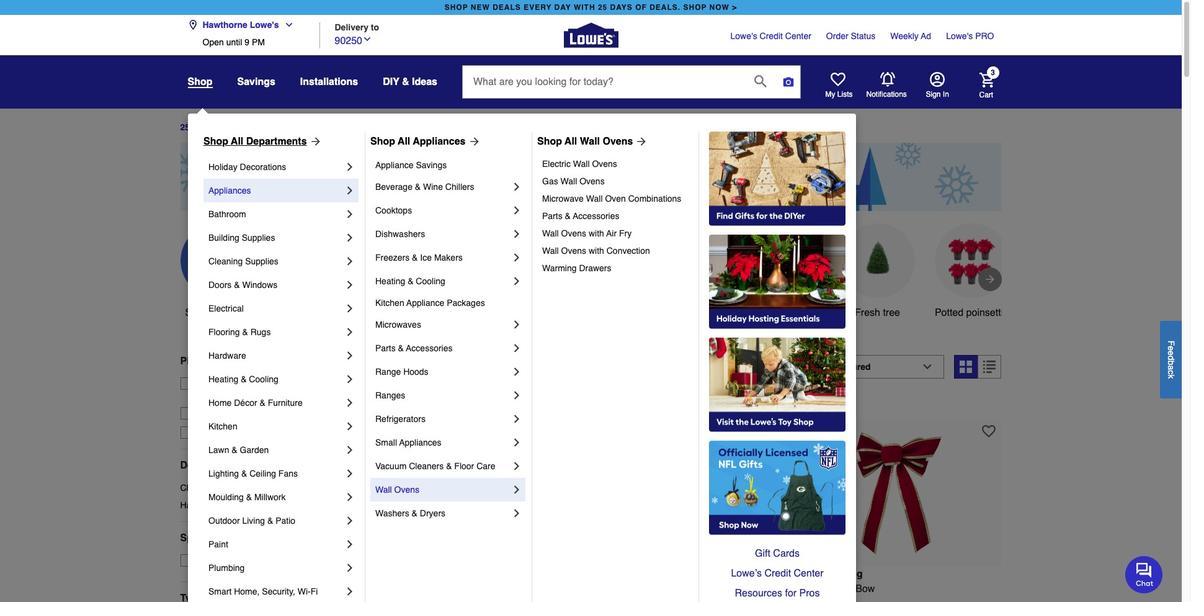 Task type: describe. For each thing, give the bounding box(es) containing it.
wi-
[[298, 587, 311, 597]]

1 shop from the left
[[445, 3, 468, 12]]

furniture
[[268, 398, 303, 408]]

range hoods link
[[376, 360, 511, 384]]

lowe's home improvement logo image
[[564, 8, 619, 62]]

my lists
[[826, 90, 853, 99]]

hanukkah decorations link
[[180, 499, 345, 511]]

count inside 100-count 20.62-ft multicolor incandescent plug-in christmas string lights
[[600, 583, 626, 594]]

diy & ideas button
[[383, 71, 438, 93]]

sale
[[217, 555, 234, 565]]

20.62- inside the holiday living 100-count 20.62-ft white incandescent plug- in christmas string lights
[[414, 583, 442, 594]]

lowe's down >
[[731, 31, 758, 41]]

chevron right image for the leftmost heating & cooling link
[[344, 373, 356, 386]]

& up range hoods
[[398, 343, 404, 353]]

center for lowe's credit center
[[786, 31, 812, 41]]

bow
[[856, 583, 876, 594]]

sign in button
[[927, 72, 950, 99]]

chevron right image for freezers & ice makers 'link'
[[511, 251, 523, 264]]

holiday up ranges link
[[471, 361, 524, 379]]

f
[[1167, 340, 1177, 346]]

credit for lowe's
[[765, 568, 792, 579]]

lights inside 100-count 20.62-ft multicolor incandescent plug-in christmas string lights
[[690, 598, 717, 602]]

weekly ad link
[[891, 30, 932, 42]]

on
[[203, 555, 214, 565]]

until
[[226, 37, 242, 47]]

arrow right image for shop all departments
[[307, 135, 322, 148]]

delivery to
[[335, 22, 379, 32]]

0 vertical spatial heating & cooling link
[[376, 269, 511, 293]]

wall inside electric wall ovens link
[[573, 159, 590, 169]]

warming
[[543, 263, 577, 273]]

lowe's credit center link
[[710, 564, 846, 584]]

free
[[199, 379, 217, 388]]

chevron right image for home décor & furniture link
[[344, 397, 356, 409]]

gas
[[543, 176, 559, 186]]

& left wine
[[415, 182, 421, 192]]

& left millwork
[[246, 492, 252, 502]]

cooktops link
[[376, 199, 511, 222]]

washers
[[376, 508, 410, 518]]

warming drawers link
[[543, 259, 690, 277]]

weekly
[[891, 31, 919, 41]]

christmas decorations
[[180, 483, 268, 493]]

lowe's credit center
[[731, 31, 812, 41]]

fresh tree
[[855, 307, 901, 318]]

care
[[477, 461, 496, 471]]

lowe's pro
[[947, 31, 995, 41]]

chevron right image for refrigerators
[[511, 413, 523, 425]]

bathroom link
[[209, 202, 344, 226]]

chevron right image for ranges link
[[511, 389, 523, 402]]

ice
[[420, 253, 432, 263]]

decorations for holiday decorations
[[240, 162, 286, 172]]

lowe's left pro
[[947, 31, 974, 41]]

range
[[376, 367, 401, 377]]

christmas inside the holiday living 100-count 20.62-ft white incandescent plug- in christmas string lights
[[376, 598, 420, 602]]

& right décor
[[260, 398, 266, 408]]

hoods
[[404, 367, 429, 377]]

lowe's home improvement cart image
[[980, 72, 995, 87]]

0 vertical spatial pickup
[[180, 356, 213, 367]]

hawthorne for hawthorne lowe's & nearby stores
[[199, 391, 241, 401]]

flooring & rugs link
[[209, 320, 344, 344]]

microwave
[[543, 194, 584, 204]]

& left the floor
[[446, 461, 452, 471]]

wall inside shop all wall ovens link
[[580, 136, 600, 147]]

sign in
[[927, 90, 950, 99]]

new
[[471, 3, 490, 12]]

center for lowe's credit center
[[794, 568, 824, 579]]

chevron right image for beverage & wine chillers link
[[511, 181, 523, 193]]

microwaves
[[376, 320, 421, 330]]

departments inside shop all departments link
[[246, 136, 307, 147]]

compare for 1001813120 element
[[387, 398, 423, 408]]

chevron right image for dishwashers
[[511, 228, 523, 240]]

heating & cooling for top heating & cooling link
[[376, 276, 446, 286]]

chevron right image for plumbing
[[344, 562, 356, 574]]

free store pickup today at:
[[199, 379, 306, 388]]

chevron right image for lawn & garden link
[[344, 444, 356, 456]]

deals
[[493, 3, 521, 12]]

wall inside the wall ovens with air fry link
[[543, 228, 559, 238]]

wine
[[423, 182, 443, 192]]

now
[[710, 3, 730, 12]]

to
[[371, 22, 379, 32]]

freezers
[[376, 253, 410, 263]]

multicolor
[[666, 583, 708, 594]]

ovens up the washers & dryers
[[395, 485, 420, 495]]

& down microwave
[[565, 211, 571, 221]]

weekly ad
[[891, 31, 932, 41]]

camera image
[[783, 76, 795, 88]]

string inside the holiday living 100-count 20.62-ft white incandescent plug- in christmas string lights
[[423, 598, 449, 602]]

vacuum cleaners & floor care link
[[376, 454, 511, 478]]

vacuum
[[376, 461, 407, 471]]

special offers
[[180, 533, 247, 544]]

shop for shop all departments
[[204, 136, 228, 147]]

chevron right image for range hoods link
[[511, 366, 523, 378]]

1 vertical spatial appliance
[[407, 298, 445, 308]]

arrow right image for shop all wall ovens
[[633, 135, 648, 148]]

with for convection
[[589, 246, 605, 256]]

0 horizontal spatial savings button
[[237, 71, 276, 93]]

resources for pros link
[[710, 584, 846, 602]]

small appliances
[[376, 438, 442, 448]]

potted poinsettia button
[[935, 223, 1010, 320]]

chevron right image for wall ovens
[[511, 484, 523, 496]]

hawthorne lowe's button
[[188, 12, 299, 37]]

lighting & ceiling fans
[[209, 469, 298, 479]]

2 vertical spatial delivery
[[218, 428, 250, 438]]

pros
[[800, 588, 820, 599]]

in inside button
[[943, 90, 950, 99]]

beverage & wine chillers
[[376, 182, 475, 192]]

search image
[[755, 75, 767, 87]]

1 horizontal spatial 25
[[598, 3, 608, 12]]

decoration
[[666, 322, 713, 333]]

smart
[[209, 587, 232, 597]]

all for deals
[[211, 307, 222, 318]]

0 vertical spatial accessories
[[573, 211, 620, 221]]

chevron right image for top heating & cooling link
[[511, 275, 523, 287]]

shop new deals every day with 25 days of deals. shop now > link
[[442, 0, 740, 15]]

shop for shop all deals
[[185, 307, 208, 318]]

millwork
[[254, 492, 286, 502]]

9
[[245, 37, 250, 47]]

my
[[826, 90, 836, 99]]

chevron right image for smart home, security, wi-fi
[[344, 585, 356, 598]]

white button
[[746, 223, 821, 320]]

wall ovens with air fry
[[543, 228, 632, 238]]

cooling for the leftmost heating & cooling link
[[249, 374, 279, 384]]

0 vertical spatial in
[[455, 361, 466, 379]]

with
[[574, 3, 596, 12]]

warming drawers
[[543, 263, 612, 273]]

in inside 'holiday living 8.5-in w red bow'
[[813, 583, 820, 594]]

shop for shop all appliances
[[371, 136, 395, 147]]

lowe's inside button
[[250, 20, 279, 30]]

198
[[365, 361, 389, 379]]

100-count 20.62-ft multicolor incandescent plug-in christmas string lights
[[580, 583, 770, 602]]

every
[[524, 3, 552, 12]]

2 horizontal spatial arrow right image
[[984, 273, 997, 285]]

shop all deals
[[185, 307, 250, 318]]

holiday for holiday living 8.5-in w red bow
[[795, 568, 831, 580]]

0 horizontal spatial christmas
[[180, 483, 219, 493]]

chevron right image for microwaves link
[[511, 318, 523, 331]]

oven
[[606, 194, 626, 204]]

chevron right image for lighting & ceiling fans
[[344, 467, 356, 480]]

& left ceiling
[[241, 469, 247, 479]]

1001813120 element
[[365, 396, 423, 409]]

& up "store"
[[216, 356, 223, 367]]

with for air
[[589, 228, 605, 238]]

store
[[219, 379, 240, 388]]

ovens down the electric wall ovens
[[580, 176, 605, 186]]

& left the 'rugs'
[[242, 327, 248, 337]]

ceiling
[[250, 469, 276, 479]]

ranges link
[[376, 384, 511, 407]]

living for patio
[[242, 516, 265, 526]]

chevron right image for small appliances
[[511, 436, 523, 449]]

visit the lowe's toy shop. image
[[710, 338, 846, 432]]

vacuum cleaners & floor care
[[376, 461, 496, 471]]

chevron right image for hardware
[[344, 350, 356, 362]]

1 vertical spatial appliances
[[209, 186, 251, 196]]

1 vertical spatial accessories
[[406, 343, 453, 353]]

poinsettia
[[967, 307, 1009, 318]]

plug- inside 100-count 20.62-ft multicolor incandescent plug-in christmas string lights
[[580, 598, 603, 602]]

ft inside the holiday living 100-count 20.62-ft white incandescent plug- in christmas string lights
[[442, 583, 447, 594]]

chevron right image for outdoor living & patio link
[[344, 515, 356, 527]]

microwave wall oven combinations
[[543, 194, 682, 204]]

lowe's home improvement account image
[[930, 72, 945, 87]]

kitchen for kitchen appliance packages
[[376, 298, 405, 308]]

credit for lowe's
[[760, 31, 783, 41]]

holiday living 8.5-in w red bow
[[795, 568, 876, 594]]

5013254527 element
[[795, 396, 854, 409]]

100- inside the holiday living 100-count 20.62-ft white incandescent plug- in christmas string lights
[[365, 583, 384, 594]]

lowe's home improvement notification center image
[[881, 72, 895, 87]]

deals inside button
[[224, 307, 250, 318]]

smart home, security, wi-fi
[[209, 587, 318, 597]]

special
[[180, 533, 215, 544]]

& left ice
[[412, 253, 418, 263]]

hawthorne for hawthorne lowe's
[[203, 20, 248, 30]]

chevron right image for kitchen link at the left bottom of the page
[[344, 420, 356, 433]]

holiday hosting essentials. image
[[710, 235, 846, 329]]

0 vertical spatial deals
[[226, 123, 249, 132]]

lowe's credit center
[[732, 568, 824, 579]]

flooring
[[209, 327, 240, 337]]

& down freezers & ice makers
[[408, 276, 414, 286]]

shop new deals every day with 25 days of deals. shop now >
[[445, 3, 738, 12]]

heart outline image
[[983, 424, 997, 438]]

small
[[376, 438, 397, 448]]

cleaning
[[209, 256, 243, 266]]

0 horizontal spatial heating & cooling link
[[209, 368, 344, 391]]

incandescent inside 100-count 20.62-ft multicolor incandescent plug-in christmas string lights
[[711, 583, 770, 594]]

chevron down image
[[363, 34, 372, 44]]

days
[[611, 3, 633, 12]]

white inside white button
[[771, 307, 796, 318]]

building
[[209, 233, 240, 243]]

& right the lawn in the bottom left of the page
[[232, 445, 238, 455]]

chevron right image for moulding & millwork link
[[344, 491, 356, 503]]

f e e d b a c k
[[1167, 340, 1177, 379]]

windows
[[242, 280, 278, 290]]

chevron right image for vacuum cleaners & floor care link
[[511, 460, 523, 472]]

lowe's credit center link
[[731, 30, 812, 42]]

diy
[[383, 76, 400, 88]]

& right "store"
[[241, 374, 247, 384]]

washers & dryers
[[376, 508, 446, 518]]

fast
[[199, 428, 216, 438]]

& left patio
[[268, 516, 273, 526]]



Task type: locate. For each thing, give the bounding box(es) containing it.
k
[[1167, 374, 1177, 379]]

lowe's down 'free store pickup today at:'
[[243, 391, 270, 401]]

kitchen up microwaves
[[376, 298, 405, 308]]

0 horizontal spatial 25
[[180, 123, 190, 132]]

1 vertical spatial departments
[[180, 460, 241, 471]]

kitchen
[[376, 298, 405, 308], [209, 422, 238, 431]]

holiday down washers
[[365, 568, 400, 580]]

1 horizontal spatial heating
[[376, 276, 406, 286]]

cooling
[[416, 276, 446, 286], [249, 374, 279, 384]]

shop
[[204, 136, 228, 147], [371, 136, 395, 147], [538, 136, 562, 147]]

& inside button
[[273, 391, 278, 401]]

0 horizontal spatial parts
[[376, 343, 396, 353]]

in inside the holiday living 100-count 20.62-ft white incandescent plug- in christmas string lights
[[365, 598, 373, 602]]

savings button down pm
[[237, 71, 276, 93]]

0 vertical spatial supplies
[[242, 233, 275, 243]]

moulding & millwork
[[209, 492, 286, 502]]

& inside button
[[402, 76, 409, 88]]

0 vertical spatial white
[[771, 307, 796, 318]]

e up b
[[1167, 350, 1177, 355]]

0 vertical spatial 25
[[598, 3, 608, 12]]

combinations
[[629, 194, 682, 204]]

living inside outdoor living & patio link
[[242, 516, 265, 526]]

chevron right image for holiday decorations
[[344, 161, 356, 173]]

savings inside button
[[483, 307, 518, 318]]

appliances up bathroom
[[209, 186, 251, 196]]

hanukkah decorations
[[180, 500, 268, 510]]

100- inside 100-count 20.62-ft multicolor incandescent plug-in christmas string lights
[[580, 583, 600, 594]]

shop left electrical
[[185, 307, 208, 318]]

arrow right image up electric wall ovens link
[[633, 135, 648, 148]]

range hoods
[[376, 367, 429, 377]]

cooling up hawthorne lowe's & nearby stores
[[249, 374, 279, 384]]

location image
[[188, 20, 198, 30]]

1 with from the top
[[589, 228, 605, 238]]

0 horizontal spatial plug-
[[540, 583, 563, 594]]

chevron right image for parts & accessories
[[511, 342, 523, 354]]

wall ovens with convection link
[[543, 242, 690, 259]]

shop left now
[[684, 3, 707, 12]]

shop
[[188, 76, 213, 88], [185, 307, 208, 318]]

1 count from the left
[[384, 583, 411, 594]]

heating & cooling
[[376, 276, 446, 286], [209, 374, 279, 384]]

1 vertical spatial parts
[[376, 343, 396, 353]]

appliances up cleaners
[[399, 438, 442, 448]]

1 horizontal spatial departments
[[246, 136, 307, 147]]

f e e d b a c k button
[[1161, 321, 1183, 398]]

chevron right image
[[511, 181, 523, 193], [344, 208, 356, 220], [511, 251, 523, 264], [344, 255, 356, 268], [511, 275, 523, 287], [344, 302, 356, 315], [511, 318, 523, 331], [344, 326, 356, 338], [511, 366, 523, 378], [344, 373, 356, 386], [511, 389, 523, 402], [344, 397, 356, 409], [344, 420, 356, 433], [344, 444, 356, 456], [511, 460, 523, 472], [344, 491, 356, 503], [344, 515, 356, 527], [344, 538, 356, 551]]

shop down 25 days of deals
[[204, 136, 228, 147]]

1 ft from the left
[[442, 583, 447, 594]]

delivery
[[335, 22, 369, 32], [226, 356, 264, 367], [218, 428, 250, 438]]

heart outline image
[[767, 424, 781, 438]]

shop all departments
[[204, 136, 307, 147]]

pickup up hawthorne lowe's & nearby stores
[[242, 379, 269, 388]]

2 horizontal spatial savings
[[483, 307, 518, 318]]

0 horizontal spatial parts & accessories
[[376, 343, 453, 353]]

heating & cooling up décor
[[209, 374, 279, 384]]

1 lights from the left
[[452, 598, 478, 602]]

2 compare from the left
[[818, 398, 854, 408]]

0 horizontal spatial pickup
[[180, 356, 213, 367]]

living inside 'holiday living 8.5-in w red bow'
[[834, 568, 863, 580]]

credit up the search image
[[760, 31, 783, 41]]

christmas inside 100-count 20.62-ft multicolor incandescent plug-in christmas string lights
[[614, 598, 659, 602]]

pickup up the free
[[180, 356, 213, 367]]

chevron right image
[[344, 161, 356, 173], [344, 184, 356, 197], [511, 204, 523, 217], [511, 228, 523, 240], [344, 232, 356, 244], [344, 279, 356, 291], [511, 342, 523, 354], [344, 350, 356, 362], [511, 413, 523, 425], [511, 436, 523, 449], [344, 467, 356, 480], [511, 484, 523, 496], [511, 507, 523, 520], [344, 562, 356, 574], [344, 585, 356, 598]]

living up the red
[[834, 568, 863, 580]]

center up '8.5-'
[[794, 568, 824, 579]]

appliances
[[413, 136, 466, 147], [209, 186, 251, 196], [399, 438, 442, 448]]

1 vertical spatial parts & accessories link
[[376, 336, 511, 360]]

heating for the leftmost heating & cooling link
[[209, 374, 239, 384]]

lowe's
[[250, 20, 279, 30], [731, 31, 758, 41], [947, 31, 974, 41], [243, 391, 270, 401]]

2 with from the top
[[589, 246, 605, 256]]

parts & accessories up 'products'
[[376, 343, 453, 353]]

ovens up electric wall ovens link
[[603, 136, 633, 147]]

count
[[384, 583, 411, 594], [600, 583, 626, 594]]

0 horizontal spatial shop
[[445, 3, 468, 12]]

compare inside 5013254527 element
[[818, 398, 854, 408]]

shop all deals button
[[180, 223, 255, 320]]

0 vertical spatial shop
[[188, 76, 213, 88]]

living inside the holiday living 100-count 20.62-ft white incandescent plug- in christmas string lights
[[403, 568, 432, 580]]

1 vertical spatial pickup
[[242, 379, 269, 388]]

20.62- inside 100-count 20.62-ft multicolor incandescent plug-in christmas string lights
[[629, 583, 657, 594]]

1 horizontal spatial compare
[[818, 398, 854, 408]]

savings button right makers
[[463, 223, 538, 320]]

ovens up wall ovens with convection
[[562, 228, 587, 238]]

savings up wine
[[416, 160, 447, 170]]

25 days of deals. shop new deals every day. while supplies last. image
[[180, 143, 1002, 211]]

sign
[[927, 90, 941, 99]]

1 20.62- from the left
[[414, 583, 442, 594]]

find gifts for the diyer. image
[[710, 132, 846, 226]]

potted
[[935, 307, 964, 318]]

accessories up 'products'
[[406, 343, 453, 353]]

dishwashers
[[376, 229, 425, 239]]

1 horizontal spatial christmas
[[376, 598, 420, 602]]

white inside the holiday living 100-count 20.62-ft white incandescent plug- in christmas string lights
[[450, 583, 476, 594]]

1 vertical spatial savings button
[[463, 223, 538, 320]]

deals right of
[[226, 123, 249, 132]]

0 vertical spatial parts & accessories
[[543, 211, 620, 221]]

cooling up kitchen appliance packages
[[416, 276, 446, 286]]

2 horizontal spatial living
[[834, 568, 863, 580]]

parts & accessories link up 'products'
[[376, 336, 511, 360]]

resources
[[735, 588, 783, 599]]

parts for rightmost parts & accessories link
[[543, 211, 563, 221]]

all up the electric wall ovens
[[565, 136, 578, 147]]

1 vertical spatial delivery
[[226, 356, 264, 367]]

lowe's home improvement lists image
[[831, 72, 846, 87]]

0 vertical spatial savings button
[[237, 71, 276, 93]]

nearby
[[281, 391, 307, 401]]

0 horizontal spatial kitchen
[[209, 422, 238, 431]]

chevron right image for bathroom "link"
[[344, 208, 356, 220]]

living for count
[[403, 568, 432, 580]]

2 e from the top
[[1167, 350, 1177, 355]]

beverage
[[376, 182, 413, 192]]

cart
[[980, 90, 994, 99]]

paint
[[209, 539, 228, 549]]

electric wall ovens link
[[543, 155, 690, 173]]

1 incandescent from the left
[[478, 583, 537, 594]]

ranges
[[376, 390, 406, 400]]

0 horizontal spatial heating
[[209, 374, 239, 384]]

chevron right image for cooktops
[[511, 204, 523, 217]]

appliance up microwaves link
[[407, 298, 445, 308]]

1 horizontal spatial 100-
[[580, 583, 600, 594]]

25 left days
[[180, 123, 190, 132]]

grid view image
[[961, 361, 973, 373]]

parts up 198
[[376, 343, 396, 353]]

shop up the electric
[[538, 136, 562, 147]]

0 horizontal spatial parts & accessories link
[[376, 336, 511, 360]]

shop inside shop all deals button
[[185, 307, 208, 318]]

e
[[1167, 346, 1177, 350], [1167, 350, 1177, 355]]

2 lights from the left
[[690, 598, 717, 602]]

credit up the resources for pros link
[[765, 568, 792, 579]]

white
[[771, 307, 796, 318], [450, 583, 476, 594]]

& down today
[[273, 391, 278, 401]]

0 horizontal spatial heating & cooling
[[209, 374, 279, 384]]

2 100- from the left
[[580, 583, 600, 594]]

2 shop from the left
[[684, 3, 707, 12]]

electric
[[543, 159, 571, 169]]

1 vertical spatial parts & accessories
[[376, 343, 453, 353]]

heating & cooling down freezers & ice makers
[[376, 276, 446, 286]]

kitchen down home
[[209, 422, 238, 431]]

all down 25 days of deals
[[231, 136, 244, 147]]

1 100- from the left
[[365, 583, 384, 594]]

arrow right image inside shop all departments link
[[307, 135, 322, 148]]

1 vertical spatial kitchen
[[209, 422, 238, 431]]

arrow right image inside shop all wall ovens link
[[633, 135, 648, 148]]

parts & accessories
[[543, 211, 620, 221], [376, 343, 453, 353]]

fry
[[620, 228, 632, 238]]

supplies up cleaning supplies
[[242, 233, 275, 243]]

0 vertical spatial plug-
[[540, 583, 563, 594]]

holiday up '8.5-'
[[795, 568, 831, 580]]

electric wall ovens
[[543, 159, 618, 169]]

arrow right image up "holiday decorations" link
[[307, 135, 322, 148]]

all up appliance savings
[[398, 136, 411, 147]]

1 horizontal spatial count
[[600, 583, 626, 594]]

1 vertical spatial heating & cooling
[[209, 374, 279, 384]]

christmas decorations link
[[180, 482, 345, 494]]

0 horizontal spatial shop
[[204, 136, 228, 147]]

1 horizontal spatial kitchen
[[376, 298, 405, 308]]

tree
[[884, 307, 901, 318]]

decorations
[[240, 162, 286, 172], [529, 361, 615, 379], [222, 483, 268, 493], [222, 500, 268, 510]]

90250
[[335, 35, 363, 46]]

arrow right image
[[466, 135, 481, 148]]

0 horizontal spatial departments
[[180, 460, 241, 471]]

plug-
[[540, 583, 563, 594], [580, 598, 603, 602]]

decorations for hanukkah decorations
[[222, 500, 268, 510]]

lights inside the holiday living 100-count 20.62-ft white incandescent plug- in christmas string lights
[[452, 598, 478, 602]]

1 horizontal spatial in
[[813, 583, 820, 594]]

heating
[[376, 276, 406, 286], [209, 374, 239, 384]]

compare for 5013254527 element
[[818, 398, 854, 408]]

1 horizontal spatial arrow right image
[[633, 135, 648, 148]]

chevron right image for washers & dryers
[[511, 507, 523, 520]]

lighting
[[209, 469, 239, 479]]

with up drawers
[[589, 246, 605, 256]]

1 vertical spatial credit
[[765, 568, 792, 579]]

departments element
[[180, 459, 345, 472]]

gift
[[755, 548, 771, 559]]

0 vertical spatial parts
[[543, 211, 563, 221]]

accessories up wall ovens with air fry on the top of the page
[[573, 211, 620, 221]]

in left w
[[813, 583, 820, 594]]

1 horizontal spatial parts
[[543, 211, 563, 221]]

2 horizontal spatial in
[[943, 90, 950, 99]]

packages
[[447, 298, 485, 308]]

0 vertical spatial cooling
[[416, 276, 446, 286]]

& right diy
[[402, 76, 409, 88]]

1 vertical spatial with
[[589, 246, 605, 256]]

led
[[397, 307, 416, 318]]

heating down freezers in the left of the page
[[376, 276, 406, 286]]

2 shop from the left
[[371, 136, 395, 147]]

1 vertical spatial savings
[[416, 160, 447, 170]]

wall inside wall ovens with convection 'link'
[[543, 246, 559, 256]]

supplies for cleaning supplies
[[245, 256, 279, 266]]

0 vertical spatial departments
[[246, 136, 307, 147]]

arrow right image
[[307, 135, 322, 148], [633, 135, 648, 148], [984, 273, 997, 285]]

washers & dryers link
[[376, 502, 511, 525]]

ideas
[[412, 76, 438, 88]]

living down the washers & dryers
[[403, 568, 432, 580]]

e up d
[[1167, 346, 1177, 350]]

shop up appliance savings
[[371, 136, 395, 147]]

holiday inside the holiday living 100-count 20.62-ft white incandescent plug- in christmas string lights
[[365, 568, 400, 580]]

2 count from the left
[[600, 583, 626, 594]]

décor
[[234, 398, 257, 408]]

building supplies
[[209, 233, 275, 243]]

freezers & ice makers
[[376, 253, 463, 263]]

0 vertical spatial credit
[[760, 31, 783, 41]]

0 horizontal spatial lights
[[452, 598, 478, 602]]

1 vertical spatial heating
[[209, 374, 239, 384]]

all inside button
[[211, 307, 222, 318]]

25 right with
[[598, 3, 608, 12]]

>
[[733, 3, 738, 12]]

chevron right image for electrical link
[[344, 302, 356, 315]]

gas wall ovens
[[543, 176, 605, 186]]

hawthorne lowe's & nearby stores
[[199, 391, 333, 401]]

wall inside microwave wall oven combinations link
[[587, 194, 603, 204]]

doors & windows link
[[209, 273, 344, 297]]

1 horizontal spatial white
[[771, 307, 796, 318]]

shop for shop all wall ovens
[[538, 136, 562, 147]]

deals up flooring & rugs
[[224, 307, 250, 318]]

appliance savings link
[[376, 155, 523, 175]]

1 vertical spatial hawthorne
[[199, 391, 241, 401]]

all up flooring
[[211, 307, 222, 318]]

hawthorne inside button
[[199, 391, 241, 401]]

1 horizontal spatial parts & accessories link
[[543, 207, 690, 225]]

kitchen appliance packages
[[376, 298, 485, 308]]

delivery up 'free store pickup today at:'
[[226, 356, 264, 367]]

shop left new
[[445, 3, 468, 12]]

all for wall
[[565, 136, 578, 147]]

1 horizontal spatial pickup
[[242, 379, 269, 388]]

delivery up lawn & garden
[[218, 428, 250, 438]]

all
[[231, 136, 244, 147], [398, 136, 411, 147], [565, 136, 578, 147], [211, 307, 222, 318]]

parts down microwave
[[543, 211, 563, 221]]

1 horizontal spatial lights
[[690, 598, 717, 602]]

parts for left parts & accessories link
[[376, 343, 396, 353]]

heating down the pickup & delivery
[[209, 374, 239, 384]]

1 horizontal spatial parts & accessories
[[543, 211, 620, 221]]

holiday inside 'holiday living 8.5-in w red bow'
[[795, 568, 831, 580]]

None search field
[[462, 65, 801, 110]]

holiday for holiday living 100-count 20.62-ft white incandescent plug- in christmas string lights
[[365, 568, 400, 580]]

chevron right image for cleaning supplies link
[[344, 255, 356, 268]]

string inside 100-count 20.62-ft multicolor incandescent plug-in christmas string lights
[[662, 598, 688, 602]]

parts & accessories link down the oven
[[543, 207, 690, 225]]

doors & windows
[[209, 280, 278, 290]]

hawthorne down "store"
[[199, 391, 241, 401]]

2 incandescent from the left
[[711, 583, 770, 594]]

parts & accessories for left parts & accessories link
[[376, 343, 453, 353]]

1 vertical spatial supplies
[[245, 256, 279, 266]]

lighting & ceiling fans link
[[209, 462, 344, 485]]

chevron right image for flooring & rugs 'link'
[[344, 326, 356, 338]]

shop for shop
[[188, 76, 213, 88]]

in up ranges link
[[455, 361, 466, 379]]

shop down open
[[188, 76, 213, 88]]

ovens up gas wall ovens 'link'
[[592, 159, 618, 169]]

with inside 'link'
[[589, 246, 605, 256]]

chat invite button image
[[1126, 556, 1164, 593]]

1 vertical spatial white
[[450, 583, 476, 594]]

special offers button
[[180, 522, 345, 554]]

1 horizontal spatial savings
[[416, 160, 447, 170]]

0 horizontal spatial string
[[423, 598, 449, 602]]

of
[[216, 123, 224, 132]]

0 vertical spatial delivery
[[335, 22, 369, 32]]

all for appliances
[[398, 136, 411, 147]]

supplies up windows
[[245, 256, 279, 266]]

0 horizontal spatial ft
[[442, 583, 447, 594]]

fans
[[279, 469, 298, 479]]

1 shop from the left
[[204, 136, 228, 147]]

home décor & furniture
[[209, 398, 303, 408]]

0 horizontal spatial cooling
[[249, 374, 279, 384]]

2 vertical spatial savings
[[483, 307, 518, 318]]

lowe's up pm
[[250, 20, 279, 30]]

appliance up beverage
[[376, 160, 414, 170]]

heating for top heating & cooling link
[[376, 276, 406, 286]]

0 vertical spatial with
[[589, 228, 605, 238]]

heating & cooling for the leftmost heating & cooling link
[[209, 374, 279, 384]]

1 horizontal spatial heating & cooling link
[[376, 269, 511, 293]]

0 horizontal spatial compare
[[387, 398, 423, 408]]

list view image
[[984, 361, 997, 373]]

1 string from the left
[[423, 598, 449, 602]]

drawers
[[579, 263, 612, 273]]

1 vertical spatial deals
[[224, 307, 250, 318]]

0 horizontal spatial savings
[[237, 76, 276, 88]]

0 vertical spatial savings
[[237, 76, 276, 88]]

2 string from the left
[[662, 598, 688, 602]]

2 horizontal spatial shop
[[538, 136, 562, 147]]

moulding
[[209, 492, 244, 502]]

chevron right image for appliances
[[344, 184, 356, 197]]

cooling for top heating & cooling link
[[416, 276, 446, 286]]

living down hanukkah decorations link
[[242, 516, 265, 526]]

chevron right image for building supplies
[[344, 232, 356, 244]]

0 horizontal spatial in
[[455, 361, 466, 379]]

shop
[[445, 3, 468, 12], [684, 3, 707, 12]]

Search Query text field
[[463, 66, 745, 98]]

all for departments
[[231, 136, 244, 147]]

kitchen for kitchen
[[209, 422, 238, 431]]

pro
[[976, 31, 995, 41]]

count inside the holiday living 100-count 20.62-ft white incandescent plug- in christmas string lights
[[384, 583, 411, 594]]

chevron right image for "paint" link
[[344, 538, 356, 551]]

0 horizontal spatial living
[[242, 516, 265, 526]]

1 horizontal spatial accessories
[[573, 211, 620, 221]]

0 horizontal spatial count
[[384, 583, 411, 594]]

1 vertical spatial in
[[813, 583, 820, 594]]

supplies for building supplies
[[242, 233, 275, 243]]

arrow right image up poinsettia
[[984, 273, 997, 285]]

1 horizontal spatial savings button
[[463, 223, 538, 320]]

2 vertical spatial appliances
[[399, 438, 442, 448]]

0 vertical spatial heating
[[376, 276, 406, 286]]

led button
[[369, 223, 444, 320]]

25 days of deals link
[[180, 123, 249, 132]]

savings up 198 products in holiday decorations
[[483, 307, 518, 318]]

0 vertical spatial appliance
[[376, 160, 414, 170]]

0 vertical spatial center
[[786, 31, 812, 41]]

compare inside 1001813120 element
[[387, 398, 423, 408]]

wall inside gas wall ovens 'link'
[[561, 176, 578, 186]]

installations
[[300, 76, 358, 88]]

savings down pm
[[237, 76, 276, 88]]

plug- inside the holiday living 100-count 20.62-ft white incandescent plug- in christmas string lights
[[540, 583, 563, 594]]

hawthorne inside button
[[203, 20, 248, 30]]

appliances up appliance savings link
[[413, 136, 466, 147]]

1 horizontal spatial ft
[[657, 583, 663, 594]]

lights
[[452, 598, 478, 602], [690, 598, 717, 602]]

delivery up 90250
[[335, 22, 369, 32]]

living for in
[[834, 568, 863, 580]]

wall
[[580, 136, 600, 147], [573, 159, 590, 169], [561, 176, 578, 186], [587, 194, 603, 204], [543, 228, 559, 238], [543, 246, 559, 256], [376, 485, 392, 495]]

& right doors
[[234, 280, 240, 290]]

0 vertical spatial parts & accessories link
[[543, 207, 690, 225]]

2 ft from the left
[[657, 583, 663, 594]]

25
[[598, 3, 608, 12], [180, 123, 190, 132]]

holiday down of
[[209, 162, 238, 172]]

chevron down image
[[279, 20, 294, 30]]

string
[[423, 598, 449, 602], [662, 598, 688, 602]]

departments inside departments element
[[180, 460, 241, 471]]

departments up "holiday decorations" link
[[246, 136, 307, 147]]

1 e from the top
[[1167, 346, 1177, 350]]

lowe's inside button
[[243, 391, 270, 401]]

chevron right image for doors & windows
[[344, 279, 356, 291]]

living
[[242, 516, 265, 526], [403, 568, 432, 580], [834, 568, 863, 580]]

officially licensed n f l gifts. shop now. image
[[710, 441, 846, 535]]

2 20.62- from the left
[[629, 583, 657, 594]]

& left dryers
[[412, 508, 418, 518]]

hawthorne up 'open until 9 pm'
[[203, 20, 248, 30]]

1 horizontal spatial cooling
[[416, 276, 446, 286]]

appliances link
[[209, 179, 344, 202]]

in inside 100-count 20.62-ft multicolor incandescent plug-in christmas string lights
[[603, 598, 612, 602]]

1 horizontal spatial incandescent
[[711, 583, 770, 594]]

incandescent inside the holiday living 100-count 20.62-ft white incandescent plug- in christmas string lights
[[478, 583, 537, 594]]

parts & accessories for rightmost parts & accessories link
[[543, 211, 620, 221]]

deals
[[226, 123, 249, 132], [224, 307, 250, 318]]

holiday for holiday decorations
[[209, 162, 238, 172]]

3 shop from the left
[[538, 136, 562, 147]]

ovens up warming drawers
[[562, 246, 587, 256]]

decorations for christmas decorations
[[222, 483, 268, 493]]

0 horizontal spatial arrow right image
[[307, 135, 322, 148]]

parts & accessories up wall ovens with air fry on the top of the page
[[543, 211, 620, 221]]

wall ovens
[[376, 485, 420, 495]]

pickup
[[180, 356, 213, 367], [242, 379, 269, 388]]

wall inside wall ovens link
[[376, 485, 392, 495]]

departments down the lawn in the bottom left of the page
[[180, 460, 241, 471]]

center left order
[[786, 31, 812, 41]]

at:
[[296, 379, 306, 388]]

ft inside 100-count 20.62-ft multicolor incandescent plug-in christmas string lights
[[657, 583, 663, 594]]

with left air
[[589, 228, 605, 238]]

2 horizontal spatial christmas
[[614, 598, 659, 602]]

1 compare from the left
[[387, 398, 423, 408]]

paint link
[[209, 533, 344, 556]]

1 horizontal spatial shop
[[684, 3, 707, 12]]

0 vertical spatial appliances
[[413, 136, 466, 147]]



Task type: vqa. For each thing, say whether or not it's contained in the screenshot.
the Parts corresponding to the top Parts & Accessories LINK
yes



